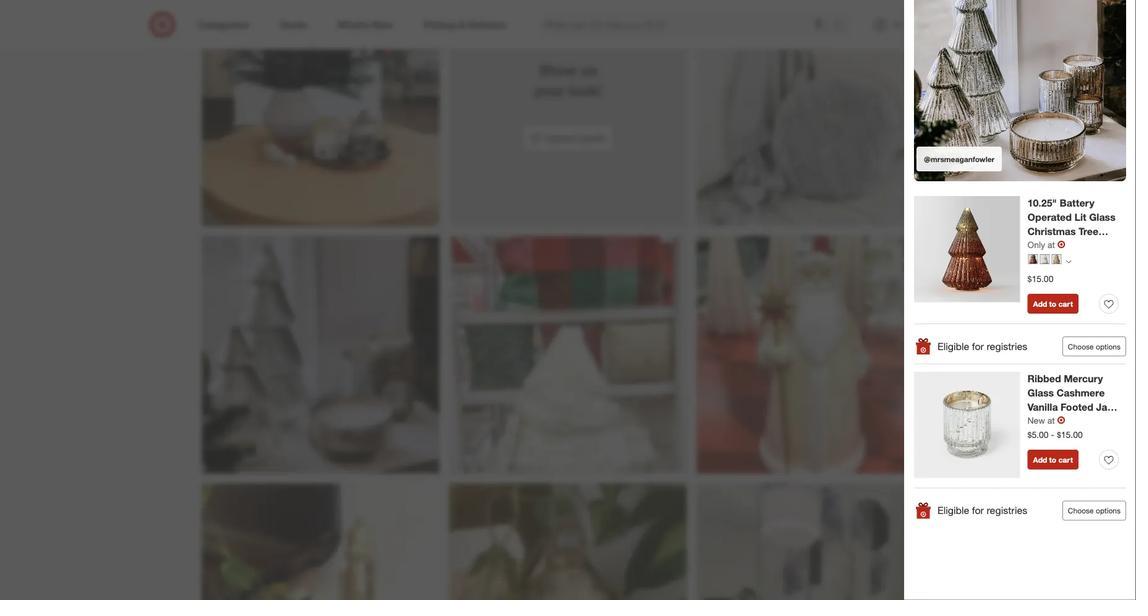 Task type: vqa. For each thing, say whether or not it's contained in the screenshot.
MASSAGE
no



Task type: locate. For each thing, give the bounding box(es) containing it.
0 vertical spatial at
[[1048, 240, 1056, 250]]

- right silver
[[1093, 416, 1097, 428]]

for
[[973, 341, 985, 353], [973, 505, 985, 517]]

1 horizontal spatial glass
[[1090, 212, 1116, 224]]

0 vertical spatial registries
[[987, 341, 1028, 353]]

glass up tree
[[1090, 212, 1116, 224]]

1 vertical spatial choose
[[1069, 507, 1095, 516]]

1 vertical spatial choose options
[[1069, 507, 1121, 516]]

0 vertical spatial choose options
[[1069, 342, 1121, 352]]

jar
[[1097, 401, 1112, 414]]

ribbed mercury glass cashmere vanilla footed jar candle silver - threshold™ image
[[915, 372, 1021, 478]]

show us your look!
[[535, 61, 602, 99]]

2 horizontal spatial -
[[1093, 416, 1097, 428]]

2 for from the top
[[973, 505, 985, 517]]

2 choose options button from the top
[[1063, 501, 1127, 521]]

1 vertical spatial choose options button
[[1063, 501, 1127, 521]]

add to cart down threshold™
[[1034, 456, 1074, 465]]

1 vertical spatial at
[[1048, 415, 1056, 426]]

1 vertical spatial to
[[1050, 456, 1057, 465]]

1 eligible from the top
[[938, 341, 970, 353]]

@mrsmeaganfowler button
[[915, 0, 1127, 182]]

at inside only at ¬
[[1048, 240, 1056, 250]]

2 eligible for registries from the top
[[938, 505, 1028, 517]]

1 eligible for registries from the top
[[938, 341, 1028, 353]]

add
[[1034, 300, 1048, 309], [1034, 456, 1048, 465]]

add to cart button
[[1028, 294, 1079, 314], [1028, 450, 1079, 470]]

user image by @mrsmeaganfowler image
[[915, 0, 1127, 182], [202, 236, 440, 474]]

figurine
[[1028, 240, 1067, 252]]

1 add from the top
[[1034, 300, 1048, 309]]

$15.00 down the silver image
[[1028, 274, 1054, 284]]

1 choose options button from the top
[[1063, 337, 1127, 357]]

1 at from the top
[[1048, 240, 1056, 250]]

What can we help you find? suggestions appear below search field
[[537, 11, 837, 38]]

1 horizontal spatial user image by @jamielynn636 image
[[697, 236, 935, 474]]

user image by @leisurelambie image
[[697, 484, 935, 600]]

0 vertical spatial to
[[1050, 300, 1057, 309]]

1 vertical spatial eligible for registries
[[938, 505, 1028, 517]]

2 eligible from the top
[[938, 505, 970, 517]]

at down christmas
[[1048, 240, 1056, 250]]

1 horizontal spatial $15.00
[[1058, 430, 1084, 440]]

only
[[1028, 240, 1046, 250]]

add down the silver image
[[1034, 300, 1048, 309]]

add to cart button down threshold™
[[1028, 450, 1079, 470]]

1 for from the top
[[973, 341, 985, 353]]

1 add to cart from the top
[[1034, 300, 1074, 309]]

cart
[[1059, 300, 1074, 309], [1059, 456, 1074, 465]]

1 options from the top
[[1097, 342, 1121, 352]]

choose
[[1069, 342, 1095, 352], [1069, 507, 1095, 516]]

$15.00 down silver
[[1058, 430, 1084, 440]]

2 add to cart button from the top
[[1028, 450, 1079, 470]]

17
[[977, 13, 984, 20]]

0 vertical spatial eligible for registries
[[938, 341, 1028, 353]]

to down threshold™
[[1050, 456, 1057, 465]]

-
[[1069, 240, 1073, 252], [1093, 416, 1097, 428], [1052, 430, 1055, 440]]

lit
[[1075, 212, 1087, 224]]

options
[[1097, 342, 1121, 352], [1097, 507, 1121, 516]]

2 options from the top
[[1097, 507, 1121, 516]]

0 vertical spatial add to cart
[[1034, 300, 1074, 309]]

1 to from the top
[[1050, 300, 1057, 309]]

0 horizontal spatial -
[[1052, 430, 1055, 440]]

@mrsmeaganfowler
[[925, 155, 995, 164]]

choose for ribbed mercury glass cashmere vanilla footed jar candle silver - threshold™
[[1069, 507, 1095, 516]]

1 vertical spatial add to cart
[[1034, 456, 1074, 465]]

at for candle
[[1048, 415, 1056, 426]]

1 ¬ from the top
[[1058, 239, 1066, 251]]

¬ up wondershop™
[[1058, 239, 1066, 251]]

wondershop™
[[1028, 254, 1093, 266]]

1 vertical spatial registries
[[987, 505, 1028, 517]]

0 vertical spatial choose
[[1069, 342, 1095, 352]]

operated
[[1028, 212, 1073, 224]]

add to cart down the gold icon
[[1034, 300, 1074, 309]]

candle
[[1028, 416, 1061, 428]]

only at ¬
[[1028, 239, 1066, 251]]

1 vertical spatial -
[[1093, 416, 1097, 428]]

choose options button
[[1063, 337, 1127, 357], [1063, 501, 1127, 521]]

ribbed mercury glass cashmere vanilla footed jar candle silver - threshold™
[[1028, 373, 1112, 442]]

2 to from the top
[[1050, 456, 1057, 465]]

- inside 10.25" battery operated lit glass christmas tree figurine - wondershop™
[[1069, 240, 1073, 252]]

1 vertical spatial eligible
[[938, 505, 970, 517]]

ribbed mercury glass cashmere vanilla footed jar candle silver - threshold™ link
[[1028, 372, 1120, 442]]

0 vertical spatial -
[[1069, 240, 1073, 252]]

eligible
[[938, 341, 970, 353], [938, 505, 970, 517]]

upload photo
[[546, 132, 606, 144]]

battery
[[1060, 197, 1095, 209]]

0 vertical spatial eligible
[[938, 341, 970, 353]]

1 choose from the top
[[1069, 342, 1095, 352]]

- right $5.00 in the right bottom of the page
[[1052, 430, 1055, 440]]

1 choose options from the top
[[1069, 342, 1121, 352]]

eligible for registries for ribbed mercury glass cashmere vanilla footed jar candle silver - threshold™
[[938, 505, 1028, 517]]

2 at from the top
[[1048, 415, 1056, 426]]

choose options
[[1069, 342, 1121, 352], [1069, 507, 1121, 516]]

add down $5.00 in the right bottom of the page
[[1034, 456, 1048, 465]]

2 ¬ from the top
[[1058, 415, 1066, 427]]

registries for ribbed mercury glass cashmere vanilla footed jar candle silver - threshold™
[[987, 505, 1028, 517]]

add to cart button for ribbed mercury glass cashmere vanilla footed jar candle silver - threshold™
[[1028, 450, 1079, 470]]

- inside "ribbed mercury glass cashmere vanilla footed jar candle silver - threshold™"
[[1093, 416, 1097, 428]]

search
[[828, 20, 858, 32]]

0 vertical spatial user image by @mrsmeaganfowler image
[[915, 0, 1127, 182]]

at up $5.00 - $15.00 in the bottom right of the page
[[1048, 415, 1056, 426]]

glass
[[1090, 212, 1116, 224], [1028, 387, 1055, 399]]

1 vertical spatial options
[[1097, 507, 1121, 516]]

$5.00 - $15.00
[[1028, 430, 1084, 440]]

glass up vanilla
[[1028, 387, 1055, 399]]

2 choose from the top
[[1069, 507, 1095, 516]]

0 vertical spatial glass
[[1090, 212, 1116, 224]]

glass inside "ribbed mercury glass cashmere vanilla footed jar candle silver - threshold™"
[[1028, 387, 1055, 399]]

cart down threshold™
[[1059, 456, 1074, 465]]

to
[[1050, 300, 1057, 309], [1050, 456, 1057, 465]]

add to cart
[[1034, 300, 1074, 309], [1034, 456, 1074, 465]]

at inside new at ¬
[[1048, 415, 1056, 426]]

photo
[[580, 132, 606, 144]]

0 vertical spatial $15.00
[[1028, 274, 1054, 284]]

to for 10.25" battery operated lit glass christmas tree figurine - wondershop™
[[1050, 300, 1057, 309]]

0 vertical spatial options
[[1097, 342, 1121, 352]]

¬ for figurine
[[1058, 239, 1066, 251]]

1 user image by @jamielynn636 image from the left
[[450, 236, 687, 474]]

10.25" battery operated lit glass christmas tree figurine - wondershop™ link
[[1028, 196, 1120, 266]]

copper image
[[1029, 255, 1039, 265]]

0 horizontal spatial glass
[[1028, 387, 1055, 399]]

1 add to cart button from the top
[[1028, 294, 1079, 314]]

2 add from the top
[[1034, 456, 1048, 465]]

to down the gold icon
[[1050, 300, 1057, 309]]

1 vertical spatial add
[[1034, 456, 1048, 465]]

0 vertical spatial for
[[973, 341, 985, 353]]

0 vertical spatial choose options button
[[1063, 337, 1127, 357]]

for for ribbed mercury glass cashmere vanilla footed jar candle silver - threshold™
[[973, 505, 985, 517]]

1 cart from the top
[[1059, 300, 1074, 309]]

look!
[[569, 82, 602, 99]]

¬ up $5.00 - $15.00 in the bottom right of the page
[[1058, 415, 1066, 427]]

us
[[581, 61, 597, 79]]

at
[[1048, 240, 1056, 250], [1048, 415, 1056, 426]]

1 vertical spatial cart
[[1059, 456, 1074, 465]]

add to cart for ribbed mercury glass cashmere vanilla footed jar candle silver - threshold™
[[1034, 456, 1074, 465]]

glass inside 10.25" battery operated lit glass christmas tree figurine - wondershop™
[[1090, 212, 1116, 224]]

registries
[[987, 341, 1028, 353], [987, 505, 1028, 517]]

1 vertical spatial add to cart button
[[1028, 450, 1079, 470]]

2 choose options from the top
[[1069, 507, 1121, 516]]

choose options for ribbed mercury glass cashmere vanilla footed jar candle silver - threshold™
[[1069, 507, 1121, 516]]

0 horizontal spatial user image by @mrsmeaganfowler image
[[202, 236, 440, 474]]

new at ¬
[[1028, 415, 1066, 427]]

2 cart from the top
[[1059, 456, 1074, 465]]

user image by @jamielynn636 image
[[450, 236, 687, 474], [697, 236, 935, 474]]

1 registries from the top
[[987, 341, 1028, 353]]

0 horizontal spatial user image by @jamielynn636 image
[[450, 236, 687, 474]]

2 registries from the top
[[987, 505, 1028, 517]]

2 add to cart from the top
[[1034, 456, 1074, 465]]

0 vertical spatial ¬
[[1058, 239, 1066, 251]]

eligible for registries
[[938, 341, 1028, 353], [938, 505, 1028, 517]]

2 vertical spatial -
[[1052, 430, 1055, 440]]

1 vertical spatial ¬
[[1058, 415, 1066, 427]]

- up all colors element
[[1069, 240, 1073, 252]]

$15.00
[[1028, 274, 1054, 284], [1058, 430, 1084, 440]]

silver image
[[1041, 255, 1051, 265]]

¬
[[1058, 239, 1066, 251], [1058, 415, 1066, 427]]

10.25"
[[1028, 197, 1058, 209]]

add to cart button down the gold icon
[[1028, 294, 1079, 314]]

1 vertical spatial for
[[973, 505, 985, 517]]

eligible for registries for 10.25" battery operated lit glass christmas tree figurine - wondershop™
[[938, 341, 1028, 353]]

1 vertical spatial glass
[[1028, 387, 1055, 399]]

0 vertical spatial add to cart button
[[1028, 294, 1079, 314]]

cart down all colors icon
[[1059, 300, 1074, 309]]

1 horizontal spatial -
[[1069, 240, 1073, 252]]

0 vertical spatial cart
[[1059, 300, 1074, 309]]

0 vertical spatial add
[[1034, 300, 1048, 309]]



Task type: describe. For each thing, give the bounding box(es) containing it.
christmas
[[1028, 226, 1077, 238]]

your
[[535, 82, 565, 99]]

at for figurine
[[1048, 240, 1056, 250]]

@mrsmeaganfowler link
[[915, 0, 1127, 182]]

gold image
[[1052, 255, 1062, 265]]

add to cart button for 10.25" battery operated lit glass christmas tree figurine - wondershop™
[[1028, 294, 1079, 314]]

tree
[[1079, 226, 1099, 238]]

add to cart for 10.25" battery operated lit glass christmas tree figurine - wondershop™
[[1034, 300, 1074, 309]]

choose for 10.25" battery operated lit glass christmas tree figurine - wondershop™
[[1069, 342, 1095, 352]]

17 link
[[962, 11, 989, 38]]

1 vertical spatial user image by @mrsmeaganfowler image
[[202, 236, 440, 474]]

user image by @m_designsco image
[[202, 484, 440, 600]]

add for 10.25" battery operated lit glass christmas tree figurine - wondershop™
[[1034, 300, 1048, 309]]

eligible for ribbed mercury glass cashmere vanilla footed jar candle silver - threshold™
[[938, 505, 970, 517]]

10.25" battery operated lit glass christmas tree figurine - wondershop™ image
[[915, 196, 1021, 303]]

mercury
[[1065, 373, 1104, 385]]

0 horizontal spatial $15.00
[[1028, 274, 1054, 284]]

choose options button for 10.25" battery operated lit glass christmas tree figurine - wondershop™
[[1063, 337, 1127, 357]]

vanilla
[[1028, 401, 1059, 414]]

show
[[540, 61, 577, 79]]

add for ribbed mercury glass cashmere vanilla footed jar candle silver - threshold™
[[1034, 456, 1048, 465]]

cashmere
[[1057, 387, 1106, 399]]

1 horizontal spatial user image by @mrsmeaganfowler image
[[915, 0, 1127, 182]]

all colors element
[[1067, 257, 1072, 265]]

choose options for 10.25" battery operated lit glass christmas tree figurine - wondershop™
[[1069, 342, 1121, 352]]

silver
[[1064, 416, 1090, 428]]

upload photo button
[[523, 124, 614, 152]]

threshold™
[[1028, 430, 1081, 442]]

options for ribbed mercury glass cashmere vanilla footed jar candle silver - threshold™
[[1097, 507, 1121, 516]]

user image by @lizdeck93 image
[[202, 0, 440, 226]]

new
[[1028, 415, 1046, 426]]

search button
[[828, 11, 858, 41]]

user image by @bloomintobeautiful image
[[697, 0, 935, 226]]

10.25" battery operated lit glass christmas tree figurine - wondershop™
[[1028, 197, 1116, 266]]

footed
[[1061, 401, 1094, 414]]

1 vertical spatial $15.00
[[1058, 430, 1084, 440]]

all colors image
[[1067, 259, 1072, 265]]

options for 10.25" battery operated lit glass christmas tree figurine - wondershop™
[[1097, 342, 1121, 352]]

$5.00
[[1028, 430, 1049, 440]]

registries for 10.25" battery operated lit glass christmas tree figurine - wondershop™
[[987, 341, 1028, 353]]

choose options button for ribbed mercury glass cashmere vanilla footed jar candle silver - threshold™
[[1063, 501, 1127, 521]]

to for ribbed mercury glass cashmere vanilla footed jar candle silver - threshold™
[[1050, 456, 1057, 465]]

2 user image by @jamielynn636 image from the left
[[697, 236, 935, 474]]

cart for silver
[[1059, 456, 1074, 465]]

¬ for candle
[[1058, 415, 1066, 427]]

cart for -
[[1059, 300, 1074, 309]]

eligible for 10.25" battery operated lit glass christmas tree figurine - wondershop™
[[938, 341, 970, 353]]

user image by @style_and_grace_interiors image
[[450, 484, 687, 600]]

ribbed
[[1028, 373, 1062, 385]]

for for 10.25" battery operated lit glass christmas tree figurine - wondershop™
[[973, 341, 985, 353]]

upload
[[546, 132, 578, 144]]



